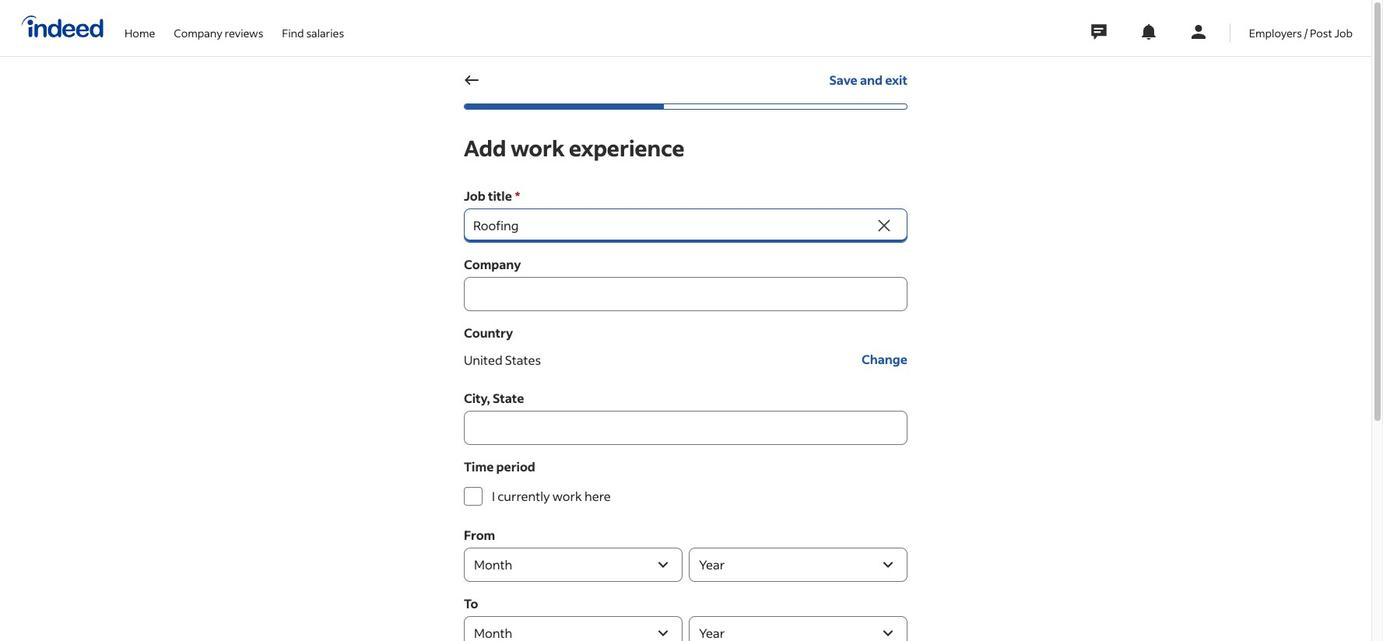 Task type: locate. For each thing, give the bounding box(es) containing it.
company inside add work experience element
[[464, 256, 521, 272]]

add
[[464, 134, 506, 162]]

company for company
[[464, 256, 521, 272]]

0 vertical spatial company
[[174, 25, 222, 40]]

0 vertical spatial work
[[511, 134, 565, 162]]

home
[[125, 25, 155, 40]]

city,
[[464, 390, 490, 406]]

work down progress image
[[511, 134, 565, 162]]

work left here
[[552, 488, 582, 504]]

company down job title *
[[464, 256, 521, 272]]

company
[[174, 25, 222, 40], [464, 256, 521, 272]]

united states
[[464, 351, 541, 368]]

state
[[493, 390, 524, 406]]

united
[[464, 351, 502, 368]]

change button
[[862, 342, 908, 377]]

experience
[[569, 134, 685, 162]]

1 horizontal spatial job
[[1334, 25, 1353, 40]]

job
[[1334, 25, 1353, 40], [464, 188, 485, 204]]

find salaries
[[282, 25, 344, 40]]

1 vertical spatial company
[[464, 256, 521, 272]]

None field
[[464, 209, 873, 243]]

company left reviews
[[174, 25, 222, 40]]

Company field
[[464, 277, 908, 311]]

1 horizontal spatial company
[[464, 256, 521, 272]]

currently
[[498, 488, 550, 504]]

0 horizontal spatial job
[[464, 188, 485, 204]]

job left title
[[464, 188, 485, 204]]

0 vertical spatial job
[[1334, 25, 1353, 40]]

0 horizontal spatial company
[[174, 25, 222, 40]]

/
[[1304, 25, 1308, 40]]

1 vertical spatial job
[[464, 188, 485, 204]]

employers
[[1249, 25, 1302, 40]]

home link
[[125, 0, 155, 53]]

work
[[511, 134, 565, 162], [552, 488, 582, 504]]

find
[[282, 25, 304, 40]]

i currently work here
[[492, 488, 611, 504]]

job right post
[[1334, 25, 1353, 40]]

add work experience element
[[464, 134, 920, 641]]

and
[[860, 72, 883, 88]]

time
[[464, 458, 494, 475]]



Task type: vqa. For each thing, say whether or not it's contained in the screenshot.
Contact information element
no



Task type: describe. For each thing, give the bounding box(es) containing it.
job title *
[[464, 188, 520, 204]]

from
[[464, 527, 495, 543]]

1 vertical spatial work
[[552, 488, 582, 504]]

company reviews
[[174, 25, 263, 40]]

company reviews link
[[174, 0, 263, 53]]

job inside add work experience element
[[464, 188, 485, 204]]

save and exit link
[[829, 63, 908, 97]]

progress image
[[465, 104, 664, 109]]

title
[[488, 188, 512, 204]]

period
[[496, 458, 535, 475]]

salaries
[[306, 25, 344, 40]]

employers / post job link
[[1249, 0, 1353, 53]]

City, State field
[[464, 411, 908, 445]]

country
[[464, 325, 513, 341]]

reviews
[[225, 25, 263, 40]]

add work experience
[[464, 134, 685, 162]]

to
[[464, 595, 478, 612]]

employers / post job
[[1249, 25, 1353, 40]]

post
[[1310, 25, 1332, 40]]

company for company reviews
[[174, 25, 222, 40]]

progress progress bar
[[464, 104, 908, 110]]

save
[[829, 72, 858, 88]]

I currently work here checkbox
[[464, 487, 483, 506]]

time period
[[464, 458, 535, 475]]

states
[[505, 351, 541, 368]]

find salaries link
[[282, 0, 344, 53]]

save and exit
[[829, 72, 908, 88]]

*
[[515, 188, 520, 204]]

here
[[584, 488, 611, 504]]

exit
[[885, 72, 908, 88]]

i
[[492, 488, 495, 504]]

city, state
[[464, 390, 524, 406]]

change
[[862, 351, 908, 367]]



